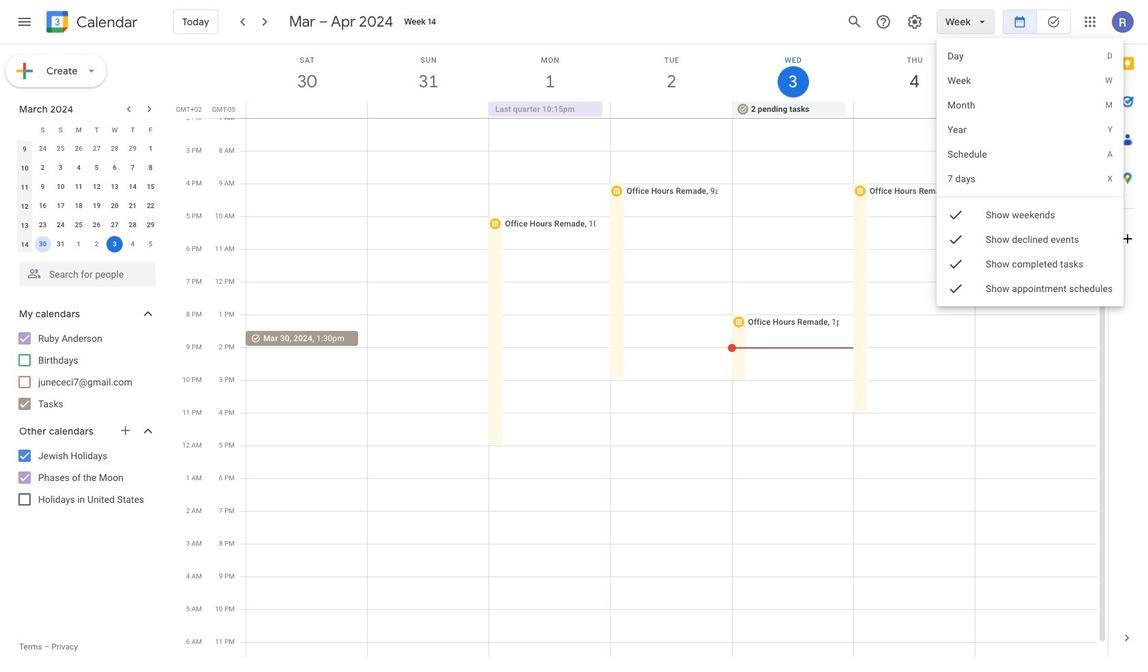 Task type: describe. For each thing, give the bounding box(es) containing it.
17 element
[[53, 198, 69, 214]]

february 25 element
[[53, 141, 69, 157]]

4 element
[[71, 160, 87, 176]]

11 element
[[71, 179, 87, 195]]

april 4 element
[[125, 236, 141, 253]]

Search for people text field
[[27, 262, 147, 287]]

february 24 element
[[35, 141, 51, 157]]

1 menu item from the top
[[937, 44, 1125, 68]]

8 element
[[143, 160, 159, 176]]

6 element
[[107, 160, 123, 176]]

february 28 element
[[107, 141, 123, 157]]

29 element
[[143, 217, 159, 233]]

calendar element
[[44, 8, 138, 38]]

19 element
[[89, 198, 105, 214]]

april 2 element
[[89, 236, 105, 253]]

23 element
[[35, 217, 51, 233]]

march 2024 grid
[[13, 120, 160, 254]]

15 element
[[143, 179, 159, 195]]

3 checkbox item from the top
[[937, 252, 1125, 276]]

26 element
[[89, 217, 105, 233]]

12 element
[[89, 179, 105, 195]]

4 menu item from the top
[[937, 117, 1125, 142]]

24 element
[[53, 217, 69, 233]]

18 element
[[71, 198, 87, 214]]

february 29 element
[[125, 141, 141, 157]]

column header inside march 2024 grid
[[16, 120, 34, 139]]

april 1 element
[[71, 236, 87, 253]]

27 element
[[107, 217, 123, 233]]

5 element
[[89, 160, 105, 176]]

30 element
[[35, 236, 51, 253]]

16 element
[[35, 198, 51, 214]]



Task type: locate. For each thing, give the bounding box(es) containing it.
april 5 element
[[143, 236, 159, 253]]

row group inside march 2024 grid
[[16, 139, 160, 254]]

row
[[240, 102, 1109, 118], [16, 120, 160, 139], [16, 139, 160, 158], [16, 158, 160, 177], [16, 177, 160, 197], [16, 197, 160, 216], [16, 216, 160, 235], [16, 235, 160, 254]]

row group
[[16, 139, 160, 254]]

february 27 element
[[89, 141, 105, 157]]

7 element
[[125, 160, 141, 176]]

february 26 element
[[71, 141, 87, 157]]

21 element
[[125, 198, 141, 214]]

25 element
[[71, 217, 87, 233]]

2 checkbox item from the top
[[937, 227, 1125, 252]]

4 checkbox item from the top
[[937, 276, 1125, 301]]

other calendars list
[[3, 445, 169, 511]]

menu item
[[937, 44, 1125, 68], [937, 68, 1125, 93], [937, 93, 1125, 117], [937, 117, 1125, 142], [937, 142, 1125, 167], [937, 167, 1125, 191]]

20 element
[[107, 198, 123, 214]]

13 element
[[107, 179, 123, 195]]

cell
[[246, 102, 368, 118], [368, 102, 489, 118], [611, 102, 733, 118], [854, 102, 976, 118], [976, 102, 1097, 118], [34, 235, 52, 254], [106, 235, 124, 254]]

14 element
[[125, 179, 141, 195]]

1 element
[[143, 141, 159, 157]]

heading inside calendar element
[[74, 14, 138, 30]]

heading
[[74, 14, 138, 30]]

april 3, today element
[[107, 236, 123, 253]]

6 menu item from the top
[[937, 167, 1125, 191]]

main drawer image
[[16, 14, 33, 30]]

tab list
[[1109, 44, 1147, 619]]

10 element
[[53, 179, 69, 195]]

9 element
[[35, 179, 51, 195]]

column header
[[16, 120, 34, 139]]

1 checkbox item from the top
[[937, 203, 1125, 227]]

3 element
[[53, 160, 69, 176]]

checkbox item
[[937, 203, 1125, 227], [937, 227, 1125, 252], [937, 252, 1125, 276], [937, 276, 1125, 301]]

2 menu item from the top
[[937, 68, 1125, 93]]

settings menu image
[[907, 14, 924, 30]]

my calendars list
[[3, 328, 169, 415]]

None search field
[[0, 257, 169, 287]]

menu
[[937, 38, 1125, 307]]

5 menu item from the top
[[937, 142, 1125, 167]]

add other calendars image
[[119, 424, 132, 438]]

grid
[[175, 44, 1109, 657]]

2 element
[[35, 160, 51, 176]]

3 menu item from the top
[[937, 93, 1125, 117]]

31 element
[[53, 236, 69, 253]]

28 element
[[125, 217, 141, 233]]

22 element
[[143, 198, 159, 214]]



Task type: vqa. For each thing, say whether or not it's contained in the screenshot.
heading
yes



